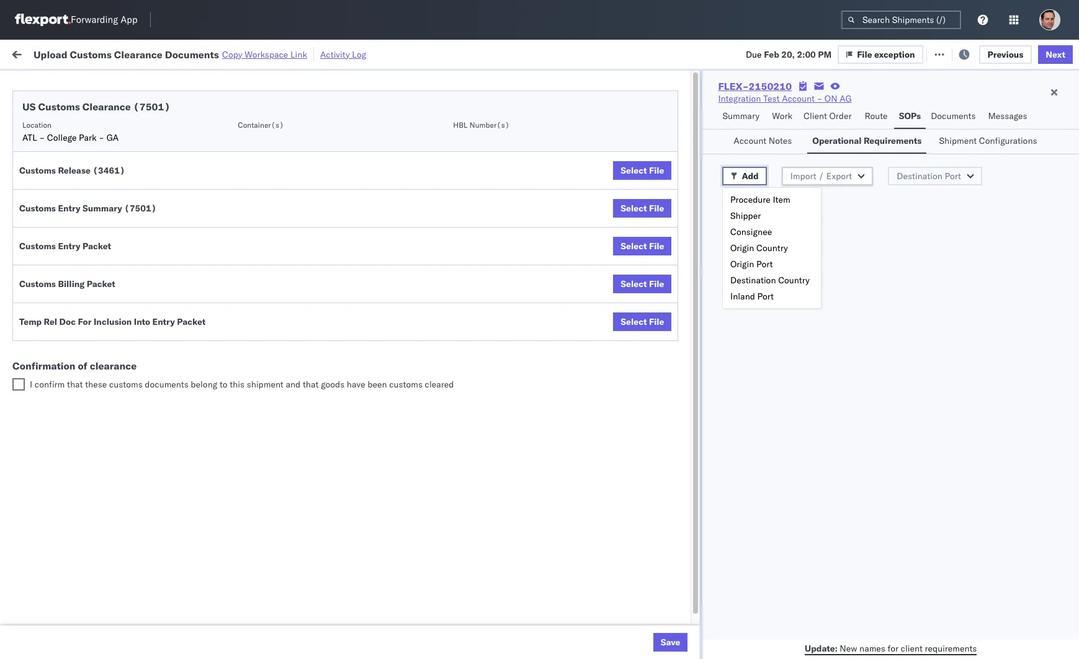 Task type: describe. For each thing, give the bounding box(es) containing it.
2 karl lagerfeld international b.v c/o bleckmann from the top
[[541, 584, 728, 595]]

confirm pickup from los angeles, ca link for 1:59 am cst, feb 17, 2023
[[29, 112, 176, 137]]

1 c/o from the top
[[667, 556, 682, 567]]

pm for honeywell - test account
[[221, 256, 234, 267]]

20
[[1018, 92, 1028, 103]]

2 vertical spatial international
[[598, 584, 649, 595]]

select file for customs entry summary (7501)
[[621, 203, 664, 214]]

digital for schedule pickup from los angeles international airport
[[682, 201, 708, 213]]

clearance for documents
[[114, 48, 162, 61]]

1 flex-2097290 from the top
[[685, 556, 749, 567]]

1 bleckmann from the top
[[684, 556, 728, 567]]

1 nyku9743990 from the top
[[764, 146, 826, 158]]

feb for 3rd schedule delivery appointment link from the top of the page
[[258, 229, 273, 240]]

import / export
[[790, 171, 852, 182]]

2 nyku9743990 from the top
[[764, 174, 826, 185]]

work button
[[767, 105, 799, 129]]

upload proof of delivery button
[[29, 391, 124, 405]]

pickup for the schedule pickup from los angeles international airport button
[[68, 195, 94, 206]]

workitem button
[[7, 99, 180, 111]]

previous
[[988, 49, 1023, 60]]

3 resize handle column header from the left
[[359, 96, 374, 660]]

2 1988285 from the top
[[712, 174, 749, 185]]

from for the schedule pickup from los angeles international airport button
[[97, 195, 115, 206]]

delivery up customs entry summary (7501)
[[68, 173, 99, 185]]

1 vertical spatial international
[[598, 556, 649, 567]]

select for customs entry packet
[[621, 241, 647, 252]]

i
[[30, 379, 32, 390]]

0 requirements
[[723, 228, 782, 239]]

track
[[322, 48, 342, 59]]

bookings test consignee for 1:59 am cst, feb 24, 2023
[[541, 311, 640, 322]]

lcl for 1:59 am cst, mar 4, 2023
[[407, 611, 423, 622]]

(7501) for customs entry summary (7501)
[[124, 203, 157, 214]]

(3461)
[[93, 165, 125, 176]]

1:59 for testmbl123
[[200, 119, 219, 131]]

ocean for 1:59 am cst, feb 15, 2023
[[380, 92, 405, 103]]

flex-1977428 for 11:30 am cst, feb 24, 2023
[[685, 338, 749, 349]]

activity log
[[320, 49, 366, 60]]

flex-2001714 for schedule pickup from los angeles international airport
[[685, 201, 749, 213]]

confirmation
[[12, 360, 75, 372]]

cst, left mar
[[237, 611, 257, 622]]

2 1911466 from the top
[[712, 474, 749, 486]]

0
[[723, 228, 728, 239]]

from for 1:59 am cst, feb 17, 2023 schedule pickup from los angeles, ca button
[[97, 140, 115, 151]]

pickup for confirm pickup from los angeles, ca 'button' related to 1:59 am cst, feb 24, 2023
[[62, 304, 89, 315]]

schedule pickup from los angeles, ca for 9:30 pm cst, feb 21, 2023
[[29, 249, 167, 273]]

angeles
[[133, 195, 165, 206]]

western for schedule delivery appointment
[[647, 229, 680, 240]]

0 vertical spatial 17,
[[276, 119, 290, 131]]

flex id
[[665, 101, 689, 110]]

0 horizontal spatial work
[[136, 48, 157, 59]]

customs entry summary (7501)
[[19, 203, 157, 214]]

1 2097290 from the top
[[712, 556, 749, 567]]

flex-1911408 for 1:59 am cst, feb 24, 2023
[[685, 311, 749, 322]]

cst, for 3rd schedule delivery appointment link from the top of the page
[[237, 229, 256, 240]]

appointment for 4th schedule delivery appointment link from the bottom
[[102, 92, 153, 103]]

sops
[[899, 110, 921, 122]]

schedule for 4th schedule delivery appointment link from the bottom
[[29, 92, 65, 103]]

2 2060357 from the top
[[712, 638, 749, 649]]

confirm pickup from los angeles, ca for 1:59 am cst, feb 17, 2023
[[29, 113, 162, 136]]

1 flex-1911466 from the top
[[685, 447, 749, 458]]

belong
[[191, 379, 217, 390]]

1 karl from the top
[[541, 556, 557, 567]]

ocean lcl for 1:59 am cst, feb 17, 2023
[[380, 147, 423, 158]]

ocean lcl for 9:30 pm cst, feb 21, 2023
[[380, 256, 423, 267]]

packet for customs entry packet
[[83, 241, 111, 252]]

4,
[[277, 611, 286, 622]]

11:30
[[200, 338, 224, 349]]

am for "confirm pickup from los angeles, ca" link corresponding to 1:59 am cst, feb 24, 2023
[[221, 311, 235, 322]]

1 schedule delivery appointment from the top
[[29, 92, 153, 103]]

this
[[230, 379, 245, 390]]

cst, for 4th schedule delivery appointment link from the bottom
[[237, 92, 257, 103]]

operational
[[812, 135, 862, 146]]

fcl for schedule delivery appointment
[[407, 92, 423, 103]]

log
[[352, 49, 366, 60]]

1 flex-1988285 from the top
[[685, 147, 749, 158]]

temp
[[19, 316, 42, 328]]

import work
[[105, 48, 157, 59]]

delivery up customs entry packet
[[68, 228, 99, 239]]

2006134
[[712, 119, 749, 131]]

these
[[85, 379, 107, 390]]

0 vertical spatial flex-2150210
[[718, 80, 792, 92]]

schedule for 3rd schedule delivery appointment link from the top of the page
[[29, 228, 65, 239]]

2 mbltest1234 from the top
[[845, 174, 904, 185]]

flexport. image
[[15, 14, 71, 26]]

schedule for schedule pickup from los angeles international airport link
[[29, 195, 65, 206]]

into
[[134, 316, 150, 328]]

client order button
[[799, 105, 860, 129]]

forwarding app link
[[15, 14, 138, 26]]

11:30 am cst, feb 24, 2023
[[200, 338, 319, 349]]

account notes button
[[729, 130, 800, 154]]

flex-1977428 for 9:30 pm cst, feb 21, 2023
[[685, 256, 749, 267]]

lcl for 11:30 am cst, feb 24, 2023
[[407, 338, 423, 349]]

client
[[804, 110, 827, 122]]

schedule for schedule pickup from los angeles, ca link for 9:30 pm cst, feb 21, 2023
[[29, 249, 65, 260]]

cleared
[[425, 379, 454, 390]]

integration test account - western digital for schedule pickup from los angeles international airport
[[541, 201, 708, 213]]

angeles, for maeu1234567
[[133, 249, 167, 260]]

shipment configurations button
[[934, 130, 1048, 154]]

upload for proof
[[29, 392, 57, 403]]

1 vertical spatial port
[[756, 259, 773, 270]]

4 1911466 from the top
[[712, 529, 749, 540]]

container numbers
[[764, 96, 798, 115]]

7 resize handle column header from the left
[[743, 96, 758, 660]]

summary button
[[718, 105, 767, 129]]

angeles, for demu1232567
[[128, 304, 162, 315]]

5 resize handle column header from the left
[[520, 96, 535, 660]]

schedule pickup from los angeles, ca button for 9:30 pm cst, feb 21, 2023
[[29, 249, 176, 275]]

feb for "confirm pickup from los angeles, ca" link for 1:59 am cst, feb 17, 2023
[[259, 119, 274, 131]]

6 ca from the top
[[29, 616, 40, 628]]

work
[[36, 45, 68, 62]]

update:
[[805, 643, 837, 654]]

add button
[[723, 167, 767, 186]]

link
[[290, 49, 307, 60]]

9 resize handle column header from the left
[[979, 96, 994, 660]]

ocean lcl for 11:30 am cst, feb 24, 2023
[[380, 338, 423, 349]]

187 on track
[[291, 48, 342, 59]]

1:59 am cst, mar 4, 2023
[[200, 611, 309, 622]]

1 karl lagerfeld international b.v c/o bleckmann from the top
[[541, 556, 728, 567]]

2 origin from the top
[[730, 259, 754, 270]]

778 at risk
[[234, 48, 277, 59]]

action
[[1036, 48, 1063, 59]]

customs for customs billing packet
[[19, 279, 56, 290]]

customs for customs entry packet
[[19, 241, 56, 252]]

2:30 pm cst, feb 17, 2023
[[200, 229, 313, 240]]

3 schedule delivery appointment button from the top
[[29, 227, 153, 241]]

otter products - test account for 1:59 am cst, feb 17, 2023
[[460, 147, 580, 158]]

import work button
[[100, 40, 162, 68]]

2 schedule delivery appointment from the top
[[29, 173, 153, 185]]

3 schedule delivery appointment link from the top
[[29, 227, 153, 240]]

confirmation of clearance
[[12, 360, 137, 372]]

account inside button
[[734, 135, 766, 146]]

schedule for third schedule delivery appointment link from the bottom
[[29, 173, 65, 185]]

us
[[22, 101, 36, 113]]

10 resize handle column header from the left
[[1047, 96, 1062, 660]]

cst, for "confirm pickup from los angeles, ca" link for 1:59 am cst, feb 17, 2023
[[237, 119, 257, 131]]

international inside schedule pickup from los angeles international airport
[[29, 207, 79, 218]]

inland
[[730, 291, 755, 302]]

mbl/mawb numbers
[[845, 101, 921, 110]]

otter products - test account for 1:59 am cst, mar 4, 2023
[[460, 611, 580, 622]]

1 that from the left
[[67, 379, 83, 390]]

2:00
[[797, 49, 816, 60]]

2 b.v from the top
[[651, 584, 665, 595]]

3 schedule delivery appointment from the top
[[29, 228, 153, 239]]

appointment for 4th schedule delivery appointment link
[[102, 283, 153, 294]]

confirm pickup from los angeles, ca button for 1:59 am cst, feb 24, 2023
[[29, 303, 176, 329]]

ocean lcl for 1:59 am cst, mar 4, 2023
[[380, 611, 423, 622]]

3 1911408 from the top
[[712, 365, 749, 376]]

rel
[[44, 316, 57, 328]]

flex id button
[[659, 99, 746, 111]]

mofu0618318
[[764, 119, 828, 130]]

3 flex-1911466 from the top
[[685, 502, 749, 513]]

1 lagerfeld from the top
[[559, 556, 596, 567]]

save button
[[653, 634, 688, 652]]

9:30
[[200, 256, 219, 267]]

ocean for 1:59 am cst, mar 4, 2023
[[380, 611, 405, 622]]

integration for schedule pickup from los angeles international airport
[[541, 201, 584, 213]]

4 schedule delivery appointment from the top
[[29, 283, 153, 294]]

flex-1911408 for 1:59 am cst, feb 15, 2023
[[685, 92, 749, 103]]

order
[[829, 110, 852, 122]]

Search Shipments (/) text field
[[841, 11, 961, 29]]

ocean fcl for schedule delivery appointment
[[380, 92, 423, 103]]

mbl/mawb
[[845, 101, 888, 110]]

hbl
[[453, 120, 468, 130]]

15,
[[276, 92, 290, 103]]

demu1232567 for 1:59 am cst, feb 15, 2023
[[764, 92, 828, 103]]

1 2060357 from the top
[[712, 611, 749, 622]]

demo123
[[845, 92, 887, 103]]

ocean fcl for confirm delivery
[[380, 365, 423, 376]]

confirm inside button
[[29, 365, 60, 376]]

2 2097290 from the top
[[712, 584, 749, 595]]

3 1911466 from the top
[[712, 502, 749, 513]]

customs down by:
[[38, 101, 80, 113]]

5 ca from the top
[[29, 343, 40, 355]]

container(s)
[[238, 120, 284, 130]]

1:59 am cst, feb 24, 2023
[[200, 311, 313, 322]]

filtered
[[12, 76, 43, 87]]

delivery inside 'confirm delivery' link
[[62, 365, 94, 376]]

2 maeu1234567 from the top
[[764, 283, 827, 294]]

procedure item shipper consignee origin country origin port destination country inland port
[[730, 194, 810, 302]]

file for customs release (3461)
[[649, 165, 664, 176]]

upload proof of delivery
[[29, 392, 124, 403]]

1 maeu1234567 from the top
[[764, 256, 827, 267]]

operational requirements
[[812, 135, 922, 146]]

services
[[731, 199, 764, 210]]

delivery inside upload proof of delivery link
[[92, 392, 124, 403]]

am for schedule pickup from los angeles, ca link related to 1:59 am cst, mar 4, 2023
[[221, 611, 235, 622]]

am for 4th schedule delivery appointment link from the bottom
[[221, 92, 235, 103]]

2 otter products, llc from the top
[[541, 174, 619, 185]]

delivery up location atl - college park - ga
[[68, 92, 99, 103]]

my
[[12, 45, 32, 62]]

cst, down container(s)
[[237, 147, 257, 158]]

customs down forwarding
[[70, 48, 112, 61]]

import for import / export
[[790, 171, 816, 182]]

flex-2001714 for schedule delivery appointment
[[685, 229, 749, 240]]

upload customs clearance documents copy workspace link
[[34, 48, 307, 61]]

0 vertical spatial pm
[[818, 49, 832, 60]]

24, for 11:30 am cst, feb 24, 2023
[[282, 338, 295, 349]]

file for customs billing packet
[[649, 279, 664, 290]]

confirm pickup from los angeles, ca for 11:30 am cst, feb 24, 2023
[[29, 331, 162, 355]]

ga
[[107, 132, 119, 143]]

account notes
[[734, 135, 792, 146]]

1 horizontal spatial requirements
[[925, 643, 977, 654]]

1:59 for demo123
[[200, 92, 219, 103]]

flex-1919147
[[685, 420, 749, 431]]

1 customs from the left
[[109, 379, 143, 390]]

1 schedule delivery appointment link from the top
[[29, 91, 153, 103]]

25,
[[282, 392, 295, 404]]

destination port
[[897, 171, 961, 182]]

file for customs entry packet
[[649, 241, 664, 252]]

to
[[220, 379, 227, 390]]

mabltest12345
[[845, 638, 915, 649]]

test 20 wi team assig
[[1000, 92, 1079, 103]]

2 resize handle column header from the left
[[315, 96, 330, 660]]

2 products, from the top
[[564, 174, 602, 185]]

proof
[[59, 392, 80, 403]]

confirm delivery button
[[29, 364, 94, 378]]

am for upload proof of delivery link
[[226, 392, 240, 404]]

1 schedule delivery appointment button from the top
[[29, 91, 153, 105]]

ocean for 9:30 pm cst, feb 21, 2023
[[380, 256, 405, 267]]

0 horizontal spatial requirements
[[730, 228, 782, 239]]

ca for demu1232567
[[29, 316, 40, 327]]

1 mbltest1234 from the top
[[845, 147, 904, 158]]

activity
[[320, 49, 350, 60]]

confirm for 1:59 am cst, feb 17, 2023
[[29, 113, 60, 124]]

2 flex-2097290 from the top
[[685, 584, 749, 595]]

2 karl from the top
[[541, 584, 557, 595]]

1 vertical spatial flex-2150210
[[685, 392, 749, 404]]

2 llc from the top
[[604, 174, 619, 185]]

4 schedule delivery appointment button from the top
[[29, 282, 153, 296]]

pickup for 1:59 am cst, feb 17, 2023 schedule pickup from los angeles, ca button
[[68, 140, 94, 151]]

atl
[[22, 132, 37, 143]]

customs entry packet
[[19, 241, 111, 252]]

2 flex-1911466 from the top
[[685, 474, 749, 486]]



Task type: locate. For each thing, give the bounding box(es) containing it.
1 1977428 from the top
[[712, 256, 749, 267]]

0 vertical spatial country
[[756, 243, 788, 254]]

0 vertical spatial b.v
[[651, 556, 665, 567]]

2 appointment from the top
[[102, 173, 153, 185]]

documents up shipment
[[931, 110, 976, 122]]

1 vertical spatial ocean fcl
[[380, 365, 423, 376]]

Search Work text field
[[661, 44, 797, 63]]

schedule delivery appointment link up the 'for'
[[29, 282, 153, 294]]

from for 1:59 am cst, mar 4, 2023's schedule pickup from los angeles, ca button
[[97, 604, 115, 615]]

feb down 1:59 am cst, feb 24, 2023
[[264, 338, 280, 349]]

feb up '11:30 am cst, feb 24, 2023'
[[259, 311, 274, 322]]

2 vertical spatial confirm pickup from los angeles, ca link
[[29, 330, 176, 355]]

flex-2060357 right save at the bottom right of the page
[[685, 638, 749, 649]]

confirm pickup from los angeles, ca link for 1:59 am cst, feb 24, 2023
[[29, 303, 176, 328]]

am left container(s)
[[221, 119, 235, 131]]

numbers inside 'container numbers'
[[764, 106, 795, 115]]

2 vertical spatial schedule pickup from los angeles, ca link
[[29, 603, 176, 628]]

customs down atl on the left top of the page
[[19, 165, 56, 176]]

cst, down the i confirm that these customs documents belong to this shipment and that goods have been customs cleared
[[243, 392, 262, 404]]

confirm pickup from los angeles, ca button for 11:30 am cst, feb 24, 2023
[[29, 330, 176, 356]]

from for confirm pickup from los angeles, ca 'button' corresponding to 11:30 am cst, feb 24, 2023
[[92, 331, 110, 342]]

0 vertical spatial integration test account - western digital
[[541, 201, 708, 213]]

doc
[[59, 316, 76, 328]]

1 appointment from the top
[[102, 92, 153, 103]]

pickup inside schedule pickup from los angeles international airport
[[68, 195, 94, 206]]

ca
[[29, 125, 40, 136], [29, 152, 40, 164], [29, 262, 40, 273], [29, 316, 40, 327], [29, 343, 40, 355], [29, 616, 40, 628]]

17, down container(s)
[[276, 147, 290, 158]]

1 vertical spatial confirm pickup from los angeles, ca
[[29, 304, 162, 327]]

2 schedule pickup from los angeles, ca link from the top
[[29, 249, 176, 273]]

feb left 21, at the top left of the page
[[258, 256, 273, 267]]

consignee inside procedure item shipper consignee origin country origin port destination country inland port
[[730, 226, 772, 238]]

clearance up ga
[[82, 101, 131, 113]]

from inside schedule pickup from los angeles international airport
[[97, 195, 115, 206]]

customs
[[109, 379, 143, 390], [389, 379, 423, 390]]

of inside upload proof of delivery link
[[82, 392, 90, 403]]

confirm up confirm on the left bottom of the page
[[29, 365, 60, 376]]

customs for customs entry summary (7501)
[[19, 203, 56, 214]]

17, up 21, at the top left of the page
[[276, 229, 289, 240]]

flex-2060357 button
[[665, 608, 752, 625], [665, 608, 752, 625], [665, 635, 752, 652], [665, 635, 752, 652]]

2 confirm pickup from los angeles, ca button from the top
[[29, 303, 176, 329]]

feb left 20,
[[764, 49, 779, 60]]

demu1232567 for 1:59 am cst, feb 24, 2023
[[764, 310, 828, 321]]

1 vertical spatial 2097290
[[712, 584, 749, 595]]

1 vertical spatial 2001714
[[712, 229, 749, 240]]

confirm pickup from los angeles, ca button for 1:59 am cst, feb 17, 2023
[[29, 112, 176, 138]]

angeles, for nyku9743990
[[133, 140, 167, 151]]

1 vertical spatial confirm pickup from los angeles, ca link
[[29, 303, 176, 328]]

2 confirm pickup from los angeles, ca link from the top
[[29, 303, 176, 328]]

nyku9743990 down mofu0618318
[[764, 146, 826, 158]]

0 vertical spatial c/o
[[667, 556, 682, 567]]

appointment for third schedule delivery appointment link from the bottom
[[102, 173, 153, 185]]

2150210 up 1919147 at bottom right
[[712, 392, 749, 404]]

risk
[[263, 48, 277, 59]]

schedule delivery appointment up schedule pickup from los angeles international airport
[[29, 173, 153, 185]]

schedule delivery appointment up the 'for'
[[29, 283, 153, 294]]

1 confirm from the top
[[29, 113, 60, 124]]

2 flex-1977428 from the top
[[685, 283, 749, 294]]

1 origin from the top
[[730, 243, 754, 254]]

1 vertical spatial flex-1988285
[[685, 174, 749, 185]]

port
[[945, 171, 961, 182], [756, 259, 773, 270], [757, 291, 774, 302]]

2 that from the left
[[303, 379, 319, 390]]

1 products from the top
[[483, 147, 518, 158]]

packet for customs billing packet
[[87, 279, 115, 290]]

1 vertical spatial flex-2001714
[[685, 229, 749, 240]]

2 vertical spatial integration
[[541, 229, 584, 240]]

appointment up ga
[[102, 92, 153, 103]]

feb left 15,
[[259, 92, 274, 103]]

1 vertical spatial confirm pickup from los angeles, ca button
[[29, 303, 176, 329]]

2 schedule delivery appointment link from the top
[[29, 173, 153, 185]]

am down 1:59 am cst, feb 15, 2023
[[221, 147, 235, 158]]

2 lagerfeld from the top
[[559, 584, 596, 595]]

schedule delivery appointment button up schedule pickup from los angeles international airport
[[29, 173, 153, 186]]

appointment for 3rd schedule delivery appointment link from the top of the page
[[102, 228, 153, 239]]

4 resize handle column header from the left
[[439, 96, 454, 660]]

2 select file from the top
[[621, 203, 664, 214]]

5 ocean from the top
[[380, 365, 405, 376]]

packet right billing
[[87, 279, 115, 290]]

destination port button
[[888, 167, 982, 186]]

packet up 11:30
[[177, 316, 206, 328]]

pm
[[818, 49, 832, 60], [221, 229, 234, 240], [221, 256, 234, 267]]

1 vertical spatial bleckmann
[[684, 584, 728, 595]]

packet down airport
[[83, 241, 111, 252]]

ca for mofu0618318
[[29, 125, 40, 136]]

flex-2150210 up the flex-1919147
[[685, 392, 749, 404]]

2 vertical spatial llc
[[604, 611, 619, 622]]

2 vertical spatial schedule pickup from los angeles, ca button
[[29, 603, 176, 630]]

customs up customs entry packet
[[19, 203, 56, 214]]

0 vertical spatial (7501)
[[133, 101, 170, 113]]

feb for 11:30 am cst, feb 24, 2023's "confirm pickup from los angeles, ca" link
[[264, 338, 280, 349]]

select file button for customs release (3461)
[[613, 161, 672, 180]]

feb for schedule pickup from los angeles, ca link related to 1:59 am cst, feb 17, 2023
[[259, 147, 274, 158]]

1 schedule pickup from los angeles, ca link from the top
[[29, 139, 176, 164]]

1977428 for 11:30 am cst, feb 24, 2023
[[712, 338, 749, 349]]

1988285 down '2006134'
[[712, 147, 749, 158]]

port inside button
[[945, 171, 961, 182]]

1 1988285 from the top
[[712, 147, 749, 158]]

1 confirm pickup from los angeles, ca button from the top
[[29, 112, 176, 138]]

4 lcl from the top
[[407, 611, 423, 622]]

lcl for 1:59 am cst, feb 17, 2023
[[407, 147, 423, 158]]

11 resize handle column header from the left
[[1060, 96, 1075, 660]]

0 horizontal spatial documents
[[165, 48, 219, 61]]

customs up customs billing packet
[[19, 241, 56, 252]]

4 appointment from the top
[[102, 283, 153, 294]]

0 horizontal spatial that
[[67, 379, 83, 390]]

schedule for 4th schedule delivery appointment link
[[29, 283, 65, 294]]

8 resize handle column header from the left
[[824, 96, 839, 660]]

1 vertical spatial maeu1234567
[[764, 283, 827, 294]]

None checkbox
[[12, 379, 25, 391]]

fcl for confirm delivery
[[407, 365, 423, 376]]

0 vertical spatial schedule pickup from los angeles, ca button
[[29, 139, 176, 165]]

entry right 'into'
[[152, 316, 175, 328]]

1:59 am cst, feb 17, 2023 for confirm pickup from los angeles, ca
[[200, 119, 313, 131]]

1 schedule pickup from los angeles, ca from the top
[[29, 140, 167, 164]]

feb down container(s)
[[259, 147, 274, 158]]

0 vertical spatial mbltest1234
[[845, 147, 904, 158]]

ca for maeu1234567
[[29, 262, 40, 273]]

ocean for 11:30 am cst, feb 24, 2023
[[380, 338, 405, 349]]

2 c/o from the top
[[667, 584, 682, 595]]

6 resize handle column header from the left
[[644, 96, 659, 660]]

requirements
[[864, 135, 922, 146]]

confirm for 1:59 am cst, feb 24, 2023
[[29, 304, 60, 315]]

cst, up '11:30 am cst, feb 24, 2023'
[[237, 311, 257, 322]]

0 vertical spatial integration
[[718, 93, 761, 104]]

location atl - college park - ga
[[22, 120, 119, 143]]

port down 0 requirements
[[756, 259, 773, 270]]

0 vertical spatial otter products - test account
[[460, 147, 580, 158]]

2 western from the top
[[647, 229, 680, 240]]

7 schedule from the top
[[29, 283, 65, 294]]

1 ca from the top
[[29, 125, 40, 136]]

file for temp rel doc for inclusion into entry packet
[[649, 316, 664, 328]]

2 ocean fcl from the top
[[380, 365, 423, 376]]

1 digital from the top
[[682, 201, 708, 213]]

integration test account - on ag link
[[718, 92, 852, 105]]

1 1:59 from the top
[[200, 92, 219, 103]]

am right 11:30
[[226, 338, 240, 349]]

0 vertical spatial schedule pickup from los angeles, ca link
[[29, 139, 176, 164]]

1 vertical spatial upload
[[29, 392, 57, 403]]

feb for upload proof of delivery link
[[264, 392, 280, 404]]

integration test account - western digital for schedule delivery appointment
[[541, 229, 708, 240]]

destination up inland
[[730, 275, 776, 286]]

1:59 am cst, feb 17, 2023 down container(s)
[[200, 147, 313, 158]]

procedure
[[730, 194, 771, 205]]

consignee
[[518, 92, 559, 103], [598, 92, 640, 103], [730, 226, 772, 238], [598, 311, 640, 322]]

0 vertical spatial otter products, llc
[[541, 147, 619, 158]]

2 vertical spatial flex-1911408
[[685, 365, 749, 376]]

batch action button
[[990, 44, 1071, 63]]

1 flex-1911408 from the top
[[685, 92, 749, 103]]

feb for 4th schedule delivery appointment link from the bottom
[[259, 92, 274, 103]]

summary inside button
[[723, 110, 760, 122]]

1:59 am cst, feb 15, 2023
[[200, 92, 313, 103]]

1 1911466 from the top
[[712, 447, 749, 458]]

flex-1988285 up procedure
[[685, 174, 749, 185]]

3 products, from the top
[[564, 611, 602, 622]]

schedule delivery appointment down airport
[[29, 228, 153, 239]]

select for customs release (3461)
[[621, 165, 647, 176]]

operational requirements button
[[807, 130, 927, 154]]

team
[[1042, 92, 1061, 103]]

otter products, llc for 1:59 am cst, feb 17, 2023
[[541, 147, 619, 158]]

1911408 down inland
[[712, 311, 749, 322]]

digital left 0
[[682, 229, 708, 240]]

1911408 for 1:59 am cst, feb 24, 2023
[[712, 311, 749, 322]]

0 vertical spatial 1988285
[[712, 147, 749, 158]]

0 vertical spatial 24,
[[276, 311, 290, 322]]

0 vertical spatial 1911408
[[712, 92, 749, 103]]

route button
[[860, 105, 894, 129]]

cst, for "confirm pickup from los angeles, ca" link corresponding to 1:59 am cst, feb 24, 2023
[[237, 311, 257, 322]]

1 horizontal spatial work
[[772, 110, 792, 122]]

demu1232567
[[764, 92, 828, 103], [764, 310, 828, 321]]

1 vertical spatial flex-2097290
[[685, 584, 749, 595]]

flex-2150210 button
[[665, 389, 752, 407], [665, 389, 752, 407]]

copy workspace link button
[[222, 49, 307, 60]]

17,
[[276, 119, 290, 131], [276, 147, 290, 158], [276, 229, 289, 240]]

confirm pickup from los angeles, ca button
[[29, 112, 176, 138], [29, 303, 176, 329], [29, 330, 176, 356]]

origin down 0 requirements
[[730, 243, 754, 254]]

pickup
[[62, 113, 89, 124], [68, 140, 94, 151], [68, 195, 94, 206], [68, 249, 94, 260], [62, 304, 89, 315], [62, 331, 89, 342], [68, 604, 94, 615]]

bookings test consignee
[[460, 92, 559, 103], [541, 92, 640, 103], [541, 311, 640, 322]]

goods
[[321, 379, 345, 390]]

exception
[[884, 48, 925, 59], [874, 49, 915, 60]]

products, for 1:59 am cst, feb 17, 2023
[[564, 147, 602, 158]]

schedule delivery appointment link up location atl - college park - ga
[[29, 91, 153, 103]]

products for 1:59 am cst, feb 17, 2023
[[483, 147, 518, 158]]

1 vertical spatial schedule pickup from los angeles, ca button
[[29, 249, 176, 275]]

confirm for 11:30 am cst, feb 24, 2023
[[29, 331, 60, 342]]

1 vertical spatial summary
[[83, 203, 122, 214]]

pm for integration test account - western digital
[[221, 229, 234, 240]]

1 vertical spatial 2150210
[[712, 392, 749, 404]]

mbl/mawb numbers button
[[839, 99, 982, 111]]

destination inside button
[[897, 171, 942, 182]]

am down this
[[226, 392, 240, 404]]

2 schedule delivery appointment button from the top
[[29, 173, 153, 186]]

1 otter products - test account from the top
[[460, 147, 580, 158]]

0 vertical spatial 1977428
[[712, 256, 749, 267]]

integration test account - western digital
[[541, 201, 708, 213], [541, 229, 708, 240]]

flex-1911408 down inland
[[685, 311, 749, 322]]

file
[[867, 48, 882, 59], [857, 49, 872, 60], [649, 165, 664, 176], [649, 203, 664, 214], [649, 241, 664, 252], [649, 279, 664, 290], [649, 316, 664, 328]]

1 demu1232567 from the top
[[764, 92, 828, 103]]

0 vertical spatial confirm pickup from los angeles, ca button
[[29, 112, 176, 138]]

schedule delivery appointment up location atl - college park - ga
[[29, 92, 153, 103]]

4 schedule from the top
[[29, 195, 65, 206]]

message
[[167, 48, 202, 59]]

flex-2006134
[[685, 119, 749, 131]]

5 select from the top
[[621, 316, 647, 328]]

0 vertical spatial schedule pickup from los angeles, ca
[[29, 140, 167, 164]]

schedule pickup from los angeles international airport link
[[29, 194, 176, 219]]

1:59 for mbltest1234
[[200, 147, 219, 158]]

work
[[136, 48, 157, 59], [772, 110, 792, 122]]

2 vertical spatial 17,
[[276, 229, 289, 240]]

4 select from the top
[[621, 279, 647, 290]]

documents left copy
[[165, 48, 219, 61]]

western for schedule pickup from los angeles international airport
[[647, 201, 680, 213]]

port right inland
[[757, 291, 774, 302]]

customs for customs release (3461)
[[19, 165, 56, 176]]

workspace
[[245, 49, 288, 60]]

select file for customs billing packet
[[621, 279, 664, 290]]

0 vertical spatial demu1232567
[[764, 92, 828, 103]]

0 vertical spatial of
[[78, 360, 87, 372]]

bookings for 1:59 am cst, feb 15, 2023
[[541, 92, 577, 103]]

3 1977428 from the top
[[712, 338, 749, 349]]

flex-1988285 down flex-2006134 in the top right of the page
[[685, 147, 749, 158]]

shipper
[[730, 210, 761, 222]]

am up 11:30
[[221, 311, 235, 322]]

1911408 for 1:59 am cst, feb 15, 2023
[[712, 92, 749, 103]]

ping
[[460, 119, 481, 131]]

3 flex-1977428 from the top
[[685, 338, 749, 349]]

of
[[78, 360, 87, 372], [82, 392, 90, 403]]

2 1911408 from the top
[[712, 311, 749, 322]]

digital for schedule delivery appointment
[[682, 229, 708, 240]]

feb up '9:30 pm cst, feb 21, 2023'
[[258, 229, 273, 240]]

2 select from the top
[[621, 203, 647, 214]]

feb down 1:59 am cst, feb 15, 2023
[[259, 119, 274, 131]]

select file button for temp rel doc for inclusion into entry packet
[[613, 313, 672, 331]]

am down copy
[[221, 92, 235, 103]]

1 vertical spatial otter products, llc
[[541, 174, 619, 185]]

container numbers button
[[758, 94, 827, 116]]

flex-1919147 button
[[665, 417, 752, 434], [665, 417, 752, 434]]

due feb 20, 2:00 pm
[[746, 49, 832, 60]]

test
[[499, 92, 515, 103], [580, 92, 596, 103], [763, 93, 780, 104], [491, 119, 507, 131], [528, 147, 545, 158], [586, 201, 603, 213], [586, 229, 603, 240], [511, 256, 528, 267], [592, 256, 608, 267], [592, 283, 608, 294], [580, 311, 596, 322], [511, 338, 528, 349], [592, 338, 608, 349], [528, 611, 545, 622]]

save
[[661, 637, 680, 648]]

0 vertical spatial port
[[945, 171, 961, 182]]

llc for 1:59 am cst, mar 4, 2023
[[604, 611, 619, 622]]

1 vertical spatial 2060357
[[712, 638, 749, 649]]

4 1:59 from the top
[[200, 311, 219, 322]]

bookings
[[460, 92, 497, 103], [541, 92, 577, 103], [541, 311, 577, 322]]

select file for temp rel doc for inclusion into entry packet
[[621, 316, 664, 328]]

from for confirm pickup from los angeles, ca 'button' related to 1:59 am cst, feb 24, 2023
[[92, 304, 110, 315]]

schedule delivery appointment link down airport
[[29, 227, 153, 240]]

0 vertical spatial products
[[483, 147, 518, 158]]

flex-1911408 up the flex-1919147
[[685, 365, 749, 376]]

0 vertical spatial flex-1911408
[[685, 92, 749, 103]]

3 1:59 from the top
[[200, 147, 219, 158]]

products for 1:59 am cst, mar 4, 2023
[[483, 611, 518, 622]]

1 vertical spatial (7501)
[[124, 203, 157, 214]]

1 resize handle column header from the left
[[177, 96, 192, 660]]

2 vertical spatial otter products, llc
[[541, 611, 619, 622]]

2 confirm pickup from los angeles, ca from the top
[[29, 304, 162, 327]]

1 vertical spatial lagerfeld
[[559, 584, 596, 595]]

1 ocean fcl from the top
[[380, 92, 423, 103]]

documents inside documents button
[[931, 110, 976, 122]]

next
[[1046, 49, 1065, 60]]

file exception button
[[847, 44, 933, 63], [847, 44, 933, 63], [838, 45, 923, 64], [838, 45, 923, 64]]

am for "confirm pickup from los angeles, ca" link for 1:59 am cst, feb 17, 2023
[[221, 119, 235, 131]]

destination inside procedure item shipper consignee origin country origin port destination country inland port
[[730, 275, 776, 286]]

0 vertical spatial confirm pickup from los angeles, ca
[[29, 113, 162, 136]]

1 vertical spatial karl
[[541, 584, 557, 595]]

maeu1234567 right inland
[[764, 283, 827, 294]]

0 vertical spatial clearance
[[114, 48, 162, 61]]

1 confirm pickup from los angeles, ca link from the top
[[29, 112, 176, 137]]

1 horizontal spatial customs
[[389, 379, 423, 390]]

1 horizontal spatial import
[[790, 171, 816, 182]]

pm right 9:30
[[221, 256, 234, 267]]

flex-
[[718, 80, 749, 92], [685, 92, 712, 103], [685, 119, 712, 131], [685, 147, 712, 158], [685, 174, 712, 185], [685, 201, 712, 213], [685, 229, 712, 240], [685, 256, 712, 267], [685, 283, 712, 294], [685, 311, 712, 322], [685, 338, 712, 349], [685, 365, 712, 376], [685, 392, 712, 404], [685, 420, 712, 431], [685, 447, 712, 458], [685, 474, 712, 486], [685, 502, 712, 513], [685, 529, 712, 540], [685, 556, 712, 567], [685, 584, 712, 595], [685, 611, 712, 622], [685, 638, 712, 649]]

3 confirm from the top
[[29, 331, 60, 342]]

0 vertical spatial flex-2097290
[[685, 556, 749, 567]]

of up 'these'
[[78, 360, 87, 372]]

2 flex-2060357 from the top
[[685, 638, 749, 649]]

2 demu1232567 from the top
[[764, 310, 828, 321]]

message (10)
[[167, 48, 224, 59]]

5 1:59 from the top
[[200, 611, 219, 622]]

1:59 am cst, feb 17, 2023 down 1:59 am cst, feb 15, 2023
[[200, 119, 313, 131]]

client
[[901, 643, 923, 654]]

0 vertical spatial flex-1988285
[[685, 147, 749, 158]]

2 vertical spatial products,
[[564, 611, 602, 622]]

due
[[746, 49, 762, 60]]

2 flex-1988285 from the top
[[685, 174, 749, 185]]

1 vertical spatial products
[[483, 611, 518, 622]]

0 vertical spatial maeu1234567
[[764, 256, 827, 267]]

schedule for schedule pickup from los angeles, ca link related to 1:59 am cst, feb 17, 2023
[[29, 140, 65, 151]]

1 integration test account - western digital from the top
[[541, 201, 708, 213]]

customs left billing
[[19, 279, 56, 290]]

2 flex-2001714 from the top
[[685, 229, 749, 240]]

mbltest1234 down operational requirements
[[845, 147, 904, 158]]

schedule pickup from los angeles, ca link for 1:59 am cst, mar 4, 2023
[[29, 603, 176, 628]]

testmbl123
[[845, 119, 899, 131]]

0 vertical spatial 2060357
[[712, 611, 749, 622]]

0 vertical spatial karl lagerfeld international b.v c/o bleckmann
[[541, 556, 728, 567]]

sops button
[[894, 105, 926, 129]]

requirements down shipper
[[730, 228, 782, 239]]

workitem
[[14, 101, 46, 110]]

lcl for 9:30 pm cst, feb 21, 2023
[[407, 256, 423, 267]]

1988285 up procedure
[[712, 174, 749, 185]]

4 ocean from the top
[[380, 338, 405, 349]]

customs right been
[[389, 379, 423, 390]]

1 vertical spatial nyku9743990
[[764, 174, 826, 185]]

appointment down the schedule pickup from los angeles international airport button
[[102, 228, 153, 239]]

schedule delivery appointment link
[[29, 91, 153, 103], [29, 173, 153, 185], [29, 227, 153, 240], [29, 282, 153, 294]]

delivery up the 'for'
[[68, 283, 99, 294]]

1 vertical spatial pm
[[221, 229, 234, 240]]

origin up inland
[[730, 259, 754, 270]]

1 vertical spatial integration test account - western digital
[[541, 229, 708, 240]]

mbltest1234 down operational requirements button
[[845, 174, 904, 185]]

schedule pickup from los angeles, ca link for 9:30 pm cst, feb 21, 2023
[[29, 249, 176, 273]]

select for customs billing packet
[[621, 279, 647, 290]]

confirm pickup from los angeles, ca for 1:59 am cst, feb 24, 2023
[[29, 304, 162, 327]]

4 ca from the top
[[29, 316, 40, 327]]

0 vertical spatial nyku9743990
[[764, 146, 826, 158]]

0 vertical spatial flex-1977428
[[685, 256, 749, 267]]

numbers for container numbers
[[764, 106, 795, 115]]

6 ocean from the top
[[380, 611, 405, 622]]

0 vertical spatial 2150210
[[749, 80, 792, 92]]

upload for customs
[[34, 48, 67, 61]]

resize handle column header
[[177, 96, 192, 660], [315, 96, 330, 660], [359, 96, 374, 660], [439, 96, 454, 660], [520, 96, 535, 660], [644, 96, 659, 660], [743, 96, 758, 660], [824, 96, 839, 660], [979, 96, 994, 660], [1047, 96, 1062, 660], [1060, 96, 1075, 660]]

forwarding
[[71, 14, 118, 26]]

segu6076363
[[764, 638, 825, 649]]

maeu1234567
[[764, 256, 827, 267], [764, 283, 827, 294]]

los inside schedule pickup from los angeles international airport
[[117, 195, 131, 206]]

upload proof of delivery link
[[29, 391, 124, 404]]

4 confirm from the top
[[29, 365, 60, 376]]

entry for packet
[[58, 241, 80, 252]]

2 1:59 from the top
[[200, 119, 219, 131]]

otter products, llc for 1:59 am cst, mar 4, 2023
[[541, 611, 619, 622]]

0 vertical spatial western
[[647, 201, 680, 213]]

app
[[120, 14, 138, 26]]

2 vertical spatial schedule pickup from los angeles, ca
[[29, 604, 167, 628]]

schedule delivery appointment link up schedule pickup from los angeles international airport
[[29, 173, 153, 185]]

1 vertical spatial country
[[778, 275, 810, 286]]

2 vertical spatial entry
[[152, 316, 175, 328]]

1 b.v from the top
[[651, 556, 665, 567]]

flex-1911408 up flex-2006134 in the top right of the page
[[685, 92, 749, 103]]

schedule inside schedule pickup from los angeles international airport
[[29, 195, 65, 206]]

for
[[888, 643, 898, 654]]

flex-2001714
[[685, 201, 749, 213], [685, 229, 749, 240]]

confirm pickup from los angeles, ca down billing
[[29, 304, 162, 327]]

country
[[756, 243, 788, 254], [778, 275, 810, 286]]

upload up by:
[[34, 48, 67, 61]]

appointment
[[102, 92, 153, 103], [102, 173, 153, 185], [102, 228, 153, 239], [102, 283, 153, 294]]

3 otter products, llc from the top
[[541, 611, 619, 622]]

llc
[[604, 147, 619, 158], [604, 174, 619, 185], [604, 611, 619, 622]]

am for schedule pickup from los angeles, ca link related to 1:59 am cst, feb 17, 2023
[[221, 147, 235, 158]]

0 vertical spatial international
[[29, 207, 79, 218]]

flex-2001714 up 0
[[685, 201, 749, 213]]

flex
[[665, 101, 679, 110]]

1 vertical spatial 1911408
[[712, 311, 749, 322]]

cst, down 2:30 pm cst, feb 17, 2023
[[237, 256, 256, 267]]

ocean lcl
[[380, 147, 423, 158], [380, 256, 423, 267], [380, 338, 423, 349], [380, 611, 423, 622]]

1 vertical spatial flex-1977428
[[685, 283, 749, 294]]

1 otter products, llc from the top
[[541, 147, 619, 158]]

(7501) for us customs clearance (7501)
[[133, 101, 170, 113]]

0 vertical spatial destination
[[897, 171, 942, 182]]

ocean for 1:59 am cst, feb 17, 2023
[[380, 147, 405, 158]]

from
[[92, 113, 110, 124], [97, 140, 115, 151], [97, 195, 115, 206], [97, 249, 115, 260], [92, 304, 110, 315], [92, 331, 110, 342], [97, 604, 115, 615]]

schedule for schedule pickup from los angeles, ca link related to 1:59 am cst, mar 4, 2023
[[29, 604, 65, 615]]

2 customs from the left
[[389, 379, 423, 390]]

flex-2001714 down shipper
[[685, 229, 749, 240]]

entry up customs billing packet
[[58, 241, 80, 252]]

2 1:59 am cst, feb 17, 2023 from the top
[[200, 147, 313, 158]]

schedule pickup from los angeles, ca button for 1:59 am cst, feb 17, 2023
[[29, 139, 176, 165]]

cst, for 11:30 am cst, feb 24, 2023's "confirm pickup from los angeles, ca" link
[[243, 338, 262, 349]]

file for customs entry summary (7501)
[[649, 203, 664, 214]]

1 flex-2060357 from the top
[[685, 611, 749, 622]]

entry for summary
[[58, 203, 80, 214]]

messages button
[[983, 105, 1034, 129]]

1 vertical spatial flex-1911408
[[685, 311, 749, 322]]

confirm pickup from los angeles, ca down workitem button
[[29, 113, 162, 136]]

0 vertical spatial bleckmann
[[684, 556, 728, 567]]

1 western from the top
[[647, 201, 680, 213]]

2 vertical spatial pm
[[221, 256, 234, 267]]

that right and
[[303, 379, 319, 390]]

2097290
[[712, 556, 749, 567], [712, 584, 749, 595]]

select file for customs release (3461)
[[621, 165, 664, 176]]

select for customs entry summary (7501)
[[621, 203, 647, 214]]

2150210 up "container"
[[749, 80, 792, 92]]

0 vertical spatial upload
[[34, 48, 67, 61]]

2 ocean from the top
[[380, 147, 405, 158]]

2 vertical spatial packet
[[177, 316, 206, 328]]

1:59 am cst, feb 17, 2023
[[200, 119, 313, 131], [200, 147, 313, 158]]

4 flex-1911466 from the top
[[685, 529, 749, 540]]

1:59 am cst, feb 17, 2023 for schedule pickup from los angeles, ca
[[200, 147, 313, 158]]

schedule delivery appointment button up location atl - college park - ga
[[29, 91, 153, 105]]

3 ca from the top
[[29, 262, 40, 273]]

work down "container"
[[772, 110, 792, 122]]

24, up '11:30 am cst, feb 24, 2023'
[[276, 311, 290, 322]]

cst, up container(s)
[[237, 92, 257, 103]]

confirm up rel in the left top of the page
[[29, 304, 60, 315]]

schedule pickup from los angeles, ca button for 1:59 am cst, mar 4, 2023
[[29, 603, 176, 630]]

temp rel doc for inclusion into entry packet
[[19, 316, 206, 328]]

import
[[105, 48, 133, 59], [790, 171, 816, 182]]

cst, down 1:59 am cst, feb 15, 2023
[[237, 119, 257, 131]]

c/o
[[667, 556, 682, 567], [667, 584, 682, 595]]

schedule delivery appointment button down airport
[[29, 227, 153, 241]]

2 bleckmann from the top
[[684, 584, 728, 595]]

4 ocean lcl from the top
[[380, 611, 423, 622]]

3 llc from the top
[[604, 611, 619, 622]]

fcl
[[407, 92, 423, 103], [407, 365, 423, 376]]

1 vertical spatial origin
[[730, 259, 754, 270]]

4 schedule delivery appointment link from the top
[[29, 282, 153, 294]]

1911408 up 1919147 at bottom right
[[712, 365, 749, 376]]

schedule delivery appointment button up the 'for'
[[29, 282, 153, 296]]

2 vertical spatial port
[[757, 291, 774, 302]]

0 vertical spatial confirm pickup from los angeles, ca link
[[29, 112, 176, 137]]

id
[[681, 101, 689, 110]]

clearance
[[114, 48, 162, 61], [82, 101, 131, 113]]

17, down 15,
[[276, 119, 290, 131]]

1 vertical spatial clearance
[[82, 101, 131, 113]]

1 ocean from the top
[[380, 92, 405, 103]]

destination down requirements
[[897, 171, 942, 182]]

17, for ocean lcl
[[276, 147, 290, 158]]

3 ocean from the top
[[380, 256, 405, 267]]

confirm pickup from los angeles, ca link
[[29, 112, 176, 137], [29, 303, 176, 328], [29, 330, 176, 355]]

appointment up inclusion
[[102, 283, 153, 294]]

24, up and
[[282, 338, 295, 349]]

from for 1:59 am cst, feb 17, 2023's confirm pickup from los angeles, ca 'button'
[[92, 113, 110, 124]]

export
[[826, 171, 852, 182]]

3 appointment from the top
[[102, 228, 153, 239]]

flex-1988285
[[685, 147, 749, 158], [685, 174, 749, 185]]

3 flex-1911408 from the top
[[685, 365, 749, 376]]

am
[[221, 92, 235, 103], [221, 119, 235, 131], [221, 147, 235, 158], [221, 311, 235, 322], [226, 338, 240, 349], [226, 392, 240, 404], [221, 611, 235, 622]]

work down app
[[136, 48, 157, 59]]

1 horizontal spatial numbers
[[890, 101, 921, 110]]

flex-1977428
[[685, 256, 749, 267], [685, 283, 749, 294], [685, 338, 749, 349]]

cst, up '9:30 pm cst, feb 21, 2023'
[[237, 229, 256, 240]]

1 vertical spatial of
[[82, 392, 90, 403]]

1 vertical spatial fcl
[[407, 365, 423, 376]]

1 vertical spatial requirements
[[925, 643, 977, 654]]

digital left shipper
[[682, 201, 708, 213]]

1977428 for 9:30 pm cst, feb 21, 2023
[[712, 256, 749, 267]]

0 vertical spatial llc
[[604, 147, 619, 158]]

schedule pickup from los angeles, ca for 1:59 am cst, mar 4, 2023
[[29, 604, 167, 628]]

wi
[[1031, 92, 1039, 103]]

am left mar
[[221, 611, 235, 622]]

1 vertical spatial otter products - test account
[[460, 611, 580, 622]]

numbers for mbl/mawb numbers
[[890, 101, 921, 110]]

2 1977428 from the top
[[712, 283, 749, 294]]

1 select file button from the top
[[613, 161, 672, 180]]

0 vertical spatial flex-2060357
[[685, 611, 749, 622]]

1 schedule pickup from los angeles, ca button from the top
[[29, 139, 176, 165]]

3 confirm pickup from los angeles, ca link from the top
[[29, 330, 176, 355]]

5 select file button from the top
[[613, 313, 672, 331]]

products, for 1:59 am cst, mar 4, 2023
[[564, 611, 602, 622]]

upload inside button
[[29, 392, 57, 403]]

0 vertical spatial ocean fcl
[[380, 92, 423, 103]]



Task type: vqa. For each thing, say whether or not it's contained in the screenshot.
1st Ocean LCL from the top
yes



